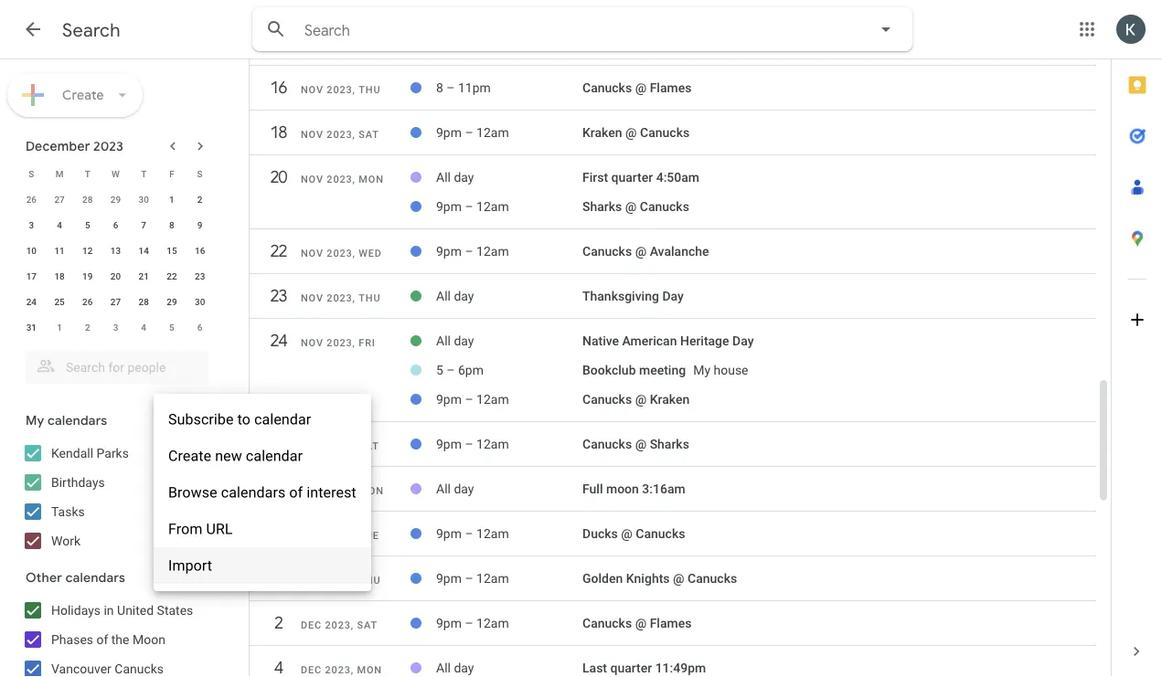 Task type: locate. For each thing, give the bounding box(es) containing it.
1 all day from the top
[[436, 170, 474, 185]]

5 up 12 element
[[85, 220, 90, 231]]

2023 left wed
[[327, 248, 353, 259]]

0 vertical spatial flames
[[650, 80, 692, 95]]

0 vertical spatial 23
[[195, 271, 205, 282]]

, down nov 2023 , wed
[[353, 293, 356, 304]]

28 down 21
[[139, 296, 149, 307]]

, inside 2 row
[[351, 620, 354, 632]]

flames inside 2 row
[[650, 616, 692, 632]]

1
[[169, 194, 175, 205], [57, 322, 62, 333]]

24 element
[[20, 291, 42, 313]]

24 for 24 link
[[270, 331, 286, 351]]

8 9pm – 12am from the top
[[436, 616, 509, 632]]

– for sharks @ canucks button
[[465, 199, 474, 214]]

phases
[[51, 633, 93, 648]]

1 vertical spatial 1
[[57, 322, 62, 333]]

3 all day cell from the top
[[436, 327, 583, 356]]

0 vertical spatial nov 2023 , mon
[[301, 174, 384, 185]]

1 vertical spatial calendars
[[221, 484, 286, 502]]

30 row
[[250, 563, 1097, 605]]

15 element
[[161, 240, 183, 262]]

2 link
[[263, 608, 296, 640]]

calendars up kendall
[[48, 413, 107, 429]]

sat inside 25 row
[[359, 441, 379, 452]]

full moon 3:16am
[[583, 482, 686, 497]]

flames
[[650, 80, 692, 95], [650, 616, 692, 632]]

, right 27 link
[[353, 486, 356, 497]]

9pm inside 24 row group
[[436, 392, 462, 407]]

to
[[238, 411, 251, 429]]

2 down the 30 link
[[274, 613, 282, 634]]

all day inside the 24 row
[[436, 334, 474, 349]]

row down 13 element
[[17, 264, 214, 289]]

full moon 3:16am button
[[583, 482, 686, 497]]

23 down 22 link
[[270, 286, 286, 307]]

27 down 25 link
[[270, 479, 286, 500]]

20 element
[[105, 265, 127, 287]]

1 vertical spatial 20
[[111, 271, 121, 282]]

flames inside 16 row
[[650, 80, 692, 95]]

day inside 23 row
[[454, 289, 474, 304]]

nov inside 30 row
[[301, 576, 324, 587]]

1 horizontal spatial 30
[[195, 296, 205, 307]]

1 vertical spatial 22
[[167, 271, 177, 282]]

sat right 18 link
[[359, 129, 379, 140]]

12am
[[477, 125, 509, 140], [477, 199, 509, 214], [477, 244, 509, 259], [477, 392, 509, 407], [477, 437, 509, 452], [477, 527, 509, 542], [477, 572, 509, 587], [477, 616, 509, 632]]

row down w
[[17, 187, 214, 212]]

1 vertical spatial 6
[[197, 322, 203, 333]]

4 9pm from the top
[[436, 392, 462, 407]]

nov inside 22 row
[[301, 248, 324, 259]]

7 12am from the top
[[477, 572, 509, 587]]

5 nov from the top
[[301, 293, 324, 304]]

mon down nov 2023 , sat
[[359, 174, 384, 185]]

26 down 19
[[82, 296, 93, 307]]

1 vertical spatial 29
[[167, 296, 177, 307]]

0 vertical spatial 24
[[26, 296, 37, 307]]

2 vertical spatial calendars
[[66, 570, 125, 586]]

, for 20
[[353, 174, 356, 185]]

canucks @ flames inside 16 row
[[583, 80, 692, 95]]

2023 for 24
[[327, 338, 353, 349]]

9pm – 12am cell inside 25 row
[[436, 430, 583, 459]]

kraken @ canucks
[[583, 125, 690, 140]]

10
[[26, 245, 37, 256]]

, inside the 24 row
[[353, 338, 356, 349]]

cell
[[583, 356, 1088, 385]]

9pm – 12am inside 20 "row group"
[[436, 199, 509, 214]]

27 for november 27 element in the top of the page
[[54, 194, 65, 205]]

1 canucks @ flames from the top
[[583, 80, 692, 95]]

thu for 23
[[359, 293, 381, 304]]

12am inside 30 row
[[477, 572, 509, 587]]

day for 27
[[454, 482, 474, 497]]

2 vertical spatial thu
[[359, 576, 381, 587]]

9pm – 12am inside 2 row
[[436, 616, 509, 632]]

30 link
[[263, 563, 296, 596]]

of left interest
[[289, 484, 303, 502]]

all day cell for 23
[[436, 282, 583, 311]]

29
[[111, 194, 121, 205], [167, 296, 177, 307]]

calendars down create new calendar
[[221, 484, 286, 502]]

2023 for 20
[[327, 174, 353, 185]]

1 nov 2023 , mon from the top
[[301, 174, 384, 185]]

canucks up thanksgiving
[[583, 244, 632, 259]]

november 29 element
[[105, 188, 127, 210]]

other calendars button
[[4, 564, 227, 593]]

9pm inside 22 row
[[436, 244, 462, 259]]

0 vertical spatial sat
[[359, 129, 379, 140]]

23 inside grid
[[195, 271, 205, 282]]

2 all from the top
[[436, 289, 451, 304]]

16 up 18 link
[[270, 77, 286, 98]]

5
[[85, 220, 90, 231], [169, 322, 175, 333], [436, 363, 444, 378]]

row containing 9pm – 12am
[[250, 518, 1097, 560]]

12am inside 22 row
[[477, 244, 509, 259]]

9pm – 12am for ducks @ canucks
[[436, 527, 509, 542]]

7 9pm – 12am cell from the top
[[436, 565, 583, 594]]

7 9pm from the top
[[436, 572, 462, 587]]

3 12am from the top
[[477, 244, 509, 259]]

2 vertical spatial sat
[[357, 620, 378, 632]]

17
[[26, 271, 37, 282]]

canucks @ flames for 16
[[583, 80, 692, 95]]

@ inside 16 row
[[636, 80, 647, 95]]

calendar
[[254, 411, 311, 429], [246, 448, 303, 465]]

12am for canucks @ kraken
[[477, 392, 509, 407]]

1 horizontal spatial 18
[[270, 122, 286, 143]]

18 inside december 2023 grid
[[54, 271, 65, 282]]

sat inside 2 row
[[357, 620, 378, 632]]

1 vertical spatial nov 2023 , thu
[[301, 293, 381, 304]]

calendars for other calendars
[[66, 570, 125, 586]]

january 6 element
[[189, 317, 211, 339]]

all inside 23 row
[[436, 289, 451, 304]]

12am inside 20 "row group"
[[477, 199, 509, 214]]

2 up 9
[[197, 194, 203, 205]]

dec down dec 2023 , sat
[[301, 665, 322, 677]]

4 9pm – 12am from the top
[[436, 392, 509, 407]]

of
[[289, 484, 303, 502], [97, 633, 108, 648]]

0 vertical spatial of
[[289, 484, 303, 502]]

nov inside 27 row
[[301, 486, 324, 497]]

None search field
[[253, 7, 913, 51]]

9pm – 12am inside 25 row
[[436, 437, 509, 452]]

calendar right to on the left of the page
[[254, 411, 311, 429]]

s
[[29, 168, 34, 179], [197, 168, 203, 179]]

1 vertical spatial 24
[[270, 331, 286, 351]]

go back image
[[22, 18, 44, 40]]

27 down 20 element
[[111, 296, 121, 307]]

4 nov from the top
[[301, 248, 324, 259]]

0 horizontal spatial 27
[[54, 194, 65, 205]]

1 thu from the top
[[359, 84, 381, 96]]

nov 2023 , thu up nov 2023 , sat
[[301, 84, 381, 96]]

3 9pm – 12am from the top
[[436, 244, 509, 259]]

@ for "canucks @ flames" button in the 16 row
[[636, 80, 647, 95]]

, down nov 2023 , sat
[[353, 174, 356, 185]]

2 nov 2023 , mon from the top
[[301, 486, 384, 497]]

all for 27
[[436, 482, 451, 497]]

1 horizontal spatial 1
[[169, 194, 175, 205]]

25 up 27 link
[[270, 434, 286, 455]]

9pm inside 20 "row group"
[[436, 199, 462, 214]]

9pm – 12am cell for kraken @ canucks
[[436, 118, 583, 147]]

0 vertical spatial 28
[[82, 194, 93, 205]]

dec for 9pm – 12am
[[301, 620, 322, 632]]

thu inside 23 row
[[359, 293, 381, 304]]

canucks
[[583, 80, 632, 95], [641, 125, 690, 140], [640, 199, 690, 214], [583, 244, 632, 259], [583, 392, 632, 407], [583, 437, 632, 452], [636, 527, 686, 542], [688, 572, 738, 587], [583, 616, 632, 632], [115, 662, 164, 677]]

8 nov from the top
[[301, 576, 324, 587]]

2023 inside 30 row
[[327, 576, 353, 587]]

12am inside row
[[477, 527, 509, 542]]

@ down first quarter 4:50am button
[[626, 199, 637, 214]]

search heading
[[62, 19, 121, 42]]

1 vertical spatial 4
[[141, 322, 146, 333]]

, for 27
[[353, 486, 356, 497]]

16 inside row
[[195, 245, 205, 256]]

9pm for canucks @ sharks
[[436, 437, 462, 452]]

nov inside 23 row
[[301, 293, 324, 304]]

, left fri
[[353, 338, 356, 349]]

@ inside 24 row group
[[636, 392, 647, 407]]

0 horizontal spatial t
[[85, 168, 90, 179]]

1 all day cell from the top
[[436, 163, 583, 192]]

2023 inside 23 row
[[327, 293, 353, 304]]

2 vertical spatial 30
[[270, 569, 286, 589]]

28 right november 27 element in the top of the page
[[82, 194, 93, 205]]

create new calendar
[[168, 448, 303, 465]]

16 for '16' element
[[195, 245, 205, 256]]

day for 20
[[454, 170, 474, 185]]

– inside 20 "row group"
[[465, 199, 474, 214]]

2 vertical spatial nov 2023 , thu
[[301, 576, 381, 587]]

4 all day from the top
[[436, 482, 474, 497]]

1 vertical spatial 23
[[270, 286, 286, 307]]

2 horizontal spatial 30
[[270, 569, 286, 589]]

flames for 16
[[650, 80, 692, 95]]

0 horizontal spatial 18
[[54, 271, 65, 282]]

canucks @ avalanche
[[583, 244, 710, 259]]

subscribe
[[168, 411, 234, 429]]

6 9pm from the top
[[436, 527, 462, 542]]

3 down november 26 element
[[29, 220, 34, 231]]

nov right "23" link
[[301, 293, 324, 304]]

sharks down first
[[583, 199, 622, 214]]

24 down '17'
[[26, 296, 37, 307]]

2 day from the top
[[454, 289, 474, 304]]

, for 18
[[353, 129, 356, 140]]

12am inside 25 row
[[477, 437, 509, 452]]

m
[[56, 168, 64, 179]]

0 horizontal spatial 3
[[29, 220, 34, 231]]

row group
[[17, 187, 214, 340]]

2 canucks @ flames button from the top
[[583, 616, 692, 632]]

t up november 28 element at the left of page
[[85, 168, 90, 179]]

all day cell
[[436, 163, 583, 192], [436, 282, 583, 311], [436, 327, 583, 356], [436, 475, 583, 504], [436, 654, 583, 678]]

0 vertical spatial kraken
[[583, 125, 623, 140]]

1 vertical spatial 2
[[85, 322, 90, 333]]

0 horizontal spatial 29
[[111, 194, 121, 205]]

row up the november 29 element
[[17, 161, 214, 187]]

canucks @ flames button for 16
[[583, 80, 692, 95]]

24 inside 24 link
[[270, 331, 286, 351]]

5 all day cell from the top
[[436, 654, 583, 678]]

bookclub meeting my house
[[583, 363, 749, 378]]

12am for ducks @ canucks
[[477, 527, 509, 542]]

0 vertical spatial thu
[[359, 84, 381, 96]]

0 horizontal spatial 20
[[111, 271, 121, 282]]

0 horizontal spatial s
[[29, 168, 34, 179]]

6pm
[[458, 363, 484, 378]]

1 vertical spatial sat
[[359, 441, 379, 452]]

4 down the 28 element
[[141, 322, 146, 333]]

1 vertical spatial dec
[[301, 665, 322, 677]]

row containing 10
[[17, 238, 214, 264]]

3 nov 2023 , thu from the top
[[301, 576, 381, 587]]

1 dec from the top
[[301, 620, 322, 632]]

9pm – 12am cell inside 18 row
[[436, 118, 583, 147]]

@ for canucks @ avalanche button
[[636, 244, 647, 259]]

quarter for 11:49pm
[[611, 661, 653, 676]]

2 all day cell from the top
[[436, 282, 583, 311]]

21
[[139, 271, 149, 282]]

2 row
[[250, 608, 1097, 650]]

2 down 26 element
[[85, 322, 90, 333]]

2023 down nov 2023 , sat
[[327, 174, 353, 185]]

2 nov from the top
[[301, 129, 324, 140]]

1 day from the top
[[454, 170, 474, 185]]

nov for 27
[[301, 486, 324, 497]]

november 26 element
[[20, 188, 42, 210]]

– for golden knights @ canucks "button"
[[465, 572, 474, 587]]

1 9pm from the top
[[436, 125, 462, 140]]

22 for 22 element
[[167, 271, 177, 282]]

0 horizontal spatial 30
[[139, 194, 149, 205]]

4 12am from the top
[[477, 392, 509, 407]]

1 horizontal spatial 5
[[169, 322, 175, 333]]

1 horizontal spatial 20
[[270, 167, 286, 188]]

native american heritage day button
[[583, 334, 754, 349]]

create up "december 2023"
[[62, 87, 104, 103]]

1 horizontal spatial 26
[[82, 296, 93, 307]]

9pm for ducks @ canucks
[[436, 527, 462, 542]]

row
[[17, 161, 214, 187], [17, 187, 214, 212], [17, 212, 214, 238], [17, 238, 214, 264], [17, 264, 214, 289], [17, 289, 214, 315], [17, 315, 214, 340], [250, 518, 1097, 560], [250, 652, 1097, 678]]

1 down 25 element
[[57, 322, 62, 333]]

1 all from the top
[[436, 170, 451, 185]]

january 3 element
[[105, 317, 127, 339]]

21 element
[[133, 265, 155, 287]]

19 element
[[77, 265, 99, 287]]

flames down 30 row at the bottom of the page
[[650, 616, 692, 632]]

@ down bookclub meeting button
[[636, 392, 647, 407]]

day
[[663, 289, 684, 304], [733, 334, 754, 349]]

5 left '6pm' on the left bottom of the page
[[436, 363, 444, 378]]

nov for 24
[[301, 338, 324, 349]]

add calendars. menu
[[154, 394, 371, 592]]

20 down 18 link
[[270, 167, 286, 188]]

6 12am from the top
[[477, 527, 509, 542]]

2 vertical spatial mon
[[357, 665, 382, 677]]

–
[[447, 80, 455, 95], [465, 125, 474, 140], [465, 199, 474, 214], [465, 244, 474, 259], [447, 363, 455, 378], [465, 392, 474, 407], [465, 437, 474, 452], [465, 527, 474, 542], [465, 572, 474, 587], [465, 616, 474, 632]]

5 9pm from the top
[[436, 437, 462, 452]]

nov right 24 link
[[301, 338, 324, 349]]

nov 2023 , mon down nov 2023 , sat
[[301, 174, 384, 185]]

thu down wed
[[359, 293, 381, 304]]

12am for sharks @ canucks
[[477, 199, 509, 214]]

0 vertical spatial calendar
[[254, 411, 311, 429]]

0 horizontal spatial 2
[[85, 322, 90, 333]]

2023 up nov 2023 , sat
[[327, 84, 353, 96]]

nov right 27 link
[[301, 486, 324, 497]]

1 vertical spatial of
[[97, 633, 108, 648]]

27 inside 27 link
[[270, 479, 286, 500]]

0 vertical spatial calendars
[[48, 413, 107, 429]]

thu down tue
[[359, 576, 381, 587]]

nov inside 20 "row"
[[301, 174, 324, 185]]

day
[[454, 170, 474, 185], [454, 289, 474, 304], [454, 334, 474, 349], [454, 482, 474, 497], [454, 661, 474, 676]]

30 inside row
[[270, 569, 286, 589]]

canucks @ flames
[[583, 80, 692, 95], [583, 616, 692, 632]]

25 element
[[49, 291, 71, 313]]

mon right interest
[[359, 486, 384, 497]]

12 element
[[77, 240, 99, 262]]

mon inside 27 row
[[359, 486, 384, 497]]

all inside 20 "row"
[[436, 170, 451, 185]]

all day for 20
[[436, 170, 474, 185]]

kraken inside 18 row
[[583, 125, 623, 140]]

nov 2023 , sat
[[301, 129, 379, 140]]

canucks @ flames inside 2 row
[[583, 616, 692, 632]]

26 element
[[77, 291, 99, 313]]

thu for 30
[[359, 576, 381, 587]]

1 vertical spatial 16
[[195, 245, 205, 256]]

new
[[215, 448, 242, 465]]

22 row
[[250, 235, 1097, 277]]

row containing 17
[[17, 264, 214, 289]]

2023 up 'dec 2023 , mon'
[[325, 620, 351, 632]]

work
[[51, 534, 81, 549]]

1 nov 2023 , thu from the top
[[301, 84, 381, 96]]

dec inside 2 row
[[301, 620, 322, 632]]

calendars
[[48, 413, 107, 429], [221, 484, 286, 502], [66, 570, 125, 586]]

0 vertical spatial 6
[[113, 220, 118, 231]]

@ inside 30 row
[[673, 572, 685, 587]]

quarter up the sharks @ canucks
[[612, 170, 653, 185]]

5 down 29 element
[[169, 322, 175, 333]]

dec
[[301, 620, 322, 632], [301, 665, 322, 677]]

None search field
[[0, 344, 227, 384]]

0 vertical spatial 20
[[270, 167, 286, 188]]

sat up tue
[[359, 441, 379, 452]]

9pm – 12am cell inside 30 row
[[436, 565, 583, 594]]

20 inside "row"
[[270, 167, 286, 188]]

2 thu from the top
[[359, 293, 381, 304]]

1 vertical spatial canucks @ flames button
[[583, 616, 692, 632]]

18 down 11
[[54, 271, 65, 282]]

1 horizontal spatial 23
[[270, 286, 286, 307]]

canucks @ flames up kraken @ canucks button
[[583, 80, 692, 95]]

t up november 30 element
[[141, 168, 147, 179]]

calendars up the "in"
[[66, 570, 125, 586]]

@ up first quarter 4:50am
[[626, 125, 637, 140]]

1 horizontal spatial kraken
[[650, 392, 690, 407]]

18 row
[[250, 116, 1097, 158]]

nov right '20' link
[[301, 174, 324, 185]]

0 horizontal spatial 23
[[195, 271, 205, 282]]

27 inside 27 'element'
[[111, 296, 121, 307]]

, up 'dec 2023 , mon'
[[351, 620, 354, 632]]

0 horizontal spatial of
[[97, 633, 108, 648]]

0 horizontal spatial 28
[[82, 194, 93, 205]]

12am for canucks @ sharks
[[477, 437, 509, 452]]

canucks down golden
[[583, 616, 632, 632]]

nov 2023 , thu
[[301, 84, 381, 96], [301, 293, 381, 304], [301, 576, 381, 587]]

4 all day cell from the top
[[436, 475, 583, 504]]

– for canucks @ avalanche button
[[465, 244, 474, 259]]

1 vertical spatial 5
[[169, 322, 175, 333]]

8 9pm from the top
[[436, 616, 462, 632]]

american
[[623, 334, 677, 349]]

12am for kraken @ canucks
[[477, 125, 509, 140]]

canucks @ flames button up kraken @ canucks button
[[583, 80, 692, 95]]

2 for 2 link
[[274, 613, 282, 634]]

0 horizontal spatial kraken
[[583, 125, 623, 140]]

row up 20 element
[[17, 238, 214, 264]]

7 nov from the top
[[301, 486, 324, 497]]

3 9pm – 12am cell from the top
[[436, 237, 583, 266]]

first quarter 4:50am button
[[583, 170, 700, 185]]

9pm – 12am for canucks @ avalanche
[[436, 244, 509, 259]]

2023 left fri
[[327, 338, 353, 349]]

2 dec from the top
[[301, 665, 322, 677]]

9pm for canucks @ kraken
[[436, 392, 462, 407]]

9pm – 12am cell for canucks @ flames
[[436, 609, 583, 639]]

1 horizontal spatial t
[[141, 168, 147, 179]]

16 row
[[250, 71, 1097, 113]]

18 for 18 element
[[54, 271, 65, 282]]

3 9pm from the top
[[436, 244, 462, 259]]

2 vertical spatial 5
[[436, 363, 444, 378]]

– inside 18 row
[[465, 125, 474, 140]]

30 up 2 link
[[270, 569, 286, 589]]

9pm – 12am inside 30 row
[[436, 572, 509, 587]]

1 down f
[[169, 194, 175, 205]]

1 vertical spatial 25
[[270, 434, 286, 455]]

29 up january 5 element
[[167, 296, 177, 307]]

6 9pm – 12am from the top
[[436, 527, 509, 542]]

9pm – 12am cell
[[436, 118, 583, 147], [436, 192, 583, 221], [436, 237, 583, 266], [436, 385, 583, 414], [436, 430, 583, 459], [436, 520, 583, 549], [436, 565, 583, 594], [436, 609, 583, 639]]

canucks @ flames up "last quarter 11:49pm" button
[[583, 616, 692, 632]]

quarter right 'last'
[[611, 661, 653, 676]]

canucks up "full"
[[583, 437, 632, 452]]

4 9pm – 12am cell from the top
[[436, 385, 583, 414]]

all
[[436, 170, 451, 185], [436, 289, 451, 304], [436, 334, 451, 349], [436, 482, 451, 497], [436, 661, 451, 676]]

3 all from the top
[[436, 334, 451, 349]]

2023 inside 22 row
[[327, 248, 353, 259]]

states
[[157, 603, 193, 619]]

1 vertical spatial thu
[[359, 293, 381, 304]]

canucks down the moon
[[115, 662, 164, 677]]

december 2023 grid
[[17, 161, 214, 340]]

0 horizontal spatial 22
[[167, 271, 177, 282]]

8 for 8 – 11pm
[[436, 80, 444, 95]]

canucks inside other calendars list
[[115, 662, 164, 677]]

5 12am from the top
[[477, 437, 509, 452]]

23 down '16' element
[[195, 271, 205, 282]]

16 inside 16 link
[[270, 77, 286, 98]]

16
[[270, 77, 286, 98], [195, 245, 205, 256]]

25 for 25 element
[[54, 296, 65, 307]]

nov 2023 , thu for 30
[[301, 576, 381, 587]]

9pm – 12am cell inside 2 row
[[436, 609, 583, 639]]

16 link
[[263, 71, 296, 104]]

2 9pm from the top
[[436, 199, 462, 214]]

5 9pm – 12am cell from the top
[[436, 430, 583, 459]]

sat inside 18 row
[[359, 129, 379, 140]]

1 vertical spatial create
[[168, 448, 212, 465]]

1 flames from the top
[[650, 80, 692, 95]]

9pm – 12am inside 18 row
[[436, 125, 509, 140]]

1 vertical spatial canucks @ flames
[[583, 616, 692, 632]]

9pm – 12am inside 22 row
[[436, 244, 509, 259]]

0 horizontal spatial 1
[[57, 322, 62, 333]]

28 for november 28 element at the left of page
[[82, 194, 93, 205]]

9pm inside 2 row
[[436, 616, 462, 632]]

2 all day from the top
[[436, 289, 474, 304]]

canucks inside 16 row
[[583, 80, 632, 95]]

3
[[29, 220, 34, 231], [113, 322, 118, 333]]

1 canucks @ flames button from the top
[[583, 80, 692, 95]]

, inside 30 row
[[353, 576, 356, 587]]

day inside 20 "row"
[[454, 170, 474, 185]]

0 vertical spatial create
[[62, 87, 104, 103]]

1 horizontal spatial create
[[168, 448, 212, 465]]

@ inside 20 "row group"
[[626, 199, 637, 214]]

23 link
[[263, 280, 296, 313]]

3 day from the top
[[454, 334, 474, 349]]

canucks @ flames button inside 2 row
[[583, 616, 692, 632]]

canucks down 16 row
[[641, 125, 690, 140]]

8 9pm – 12am cell from the top
[[436, 609, 583, 639]]

4:50am
[[657, 170, 700, 185]]

1 horizontal spatial 29
[[167, 296, 177, 307]]

25 down 18 element
[[54, 296, 65, 307]]

6 9pm – 12am cell from the top
[[436, 520, 583, 549]]

2023 for 30
[[327, 576, 353, 587]]

6 nov from the top
[[301, 338, 324, 349]]

@ up kraken @ canucks button
[[636, 80, 647, 95]]

2 s from the left
[[197, 168, 203, 179]]

5 all day from the top
[[436, 661, 474, 676]]

dec for all day
[[301, 665, 322, 677]]

18 element
[[49, 265, 71, 287]]

all day cell inside 20 "row"
[[436, 163, 583, 192]]

1 horizontal spatial 22
[[270, 241, 286, 262]]

nov for 22
[[301, 248, 324, 259]]

2 for january 2 element
[[85, 322, 90, 333]]

2023 inside 16 row
[[327, 84, 353, 96]]

all day cell for 20
[[436, 163, 583, 192]]

row down 2 row
[[250, 652, 1097, 678]]

nov right 22 link
[[301, 248, 324, 259]]

vancouver canucks
[[51, 662, 164, 677]]

row containing 26
[[17, 187, 214, 212]]

calendar up 27 link
[[246, 448, 303, 465]]

dec right 2 link
[[301, 620, 322, 632]]

2 flames from the top
[[650, 616, 692, 632]]

thu
[[359, 84, 381, 96], [359, 293, 381, 304], [359, 576, 381, 587]]

4 all from the top
[[436, 482, 451, 497]]

20 for 20 element
[[111, 271, 121, 282]]

canucks up 2 row
[[688, 572, 738, 587]]

browse calendars of interest
[[168, 484, 357, 502]]

january 1 element
[[49, 317, 71, 339]]

1 t from the left
[[85, 168, 90, 179]]

all inside 27 row
[[436, 482, 451, 497]]

1 vertical spatial 26
[[82, 296, 93, 307]]

3 thu from the top
[[359, 576, 381, 587]]

4 up 11 element
[[57, 220, 62, 231]]

canucks @ flames button for 2
[[583, 616, 692, 632]]

9pm – 12am cell inside 20 "row group"
[[436, 192, 583, 221]]

23
[[195, 271, 205, 282], [270, 286, 286, 307]]

2023 inside 2 row
[[325, 620, 351, 632]]

parks
[[97, 446, 129, 461]]

4 day from the top
[[454, 482, 474, 497]]

1 vertical spatial quarter
[[611, 661, 653, 676]]

20 row group
[[250, 161, 1097, 230]]

2 nov 2023 , thu from the top
[[301, 293, 381, 304]]

quarter inside 20 "row"
[[612, 170, 653, 185]]

1 9pm – 12am from the top
[[436, 125, 509, 140]]

1 horizontal spatial 2
[[197, 194, 203, 205]]

sat up 'dec 2023 , mon'
[[357, 620, 378, 632]]

0 horizontal spatial 4
[[57, 220, 62, 231]]

holidays in united states
[[51, 603, 193, 619]]

1 vertical spatial 27
[[111, 296, 121, 307]]

11 element
[[49, 240, 71, 262]]

row down 27 'element' on the top left
[[17, 315, 214, 340]]

2 vertical spatial 2
[[274, 613, 282, 634]]

1 vertical spatial sharks
[[650, 437, 690, 452]]

6 down the 30 element
[[197, 322, 203, 333]]

29 down w
[[111, 194, 121, 205]]

quarter
[[612, 170, 653, 185], [611, 661, 653, 676]]

30 up 7
[[139, 194, 149, 205]]

0 vertical spatial 2
[[197, 194, 203, 205]]

mon inside 20 "row"
[[359, 174, 384, 185]]

25 inside december 2023 grid
[[54, 296, 65, 307]]

january 5 element
[[161, 317, 183, 339]]

day for 23
[[454, 289, 474, 304]]

5 9pm – 12am from the top
[[436, 437, 509, 452]]

canucks inside 20 "row group"
[[640, 199, 690, 214]]

@ left avalanche
[[636, 244, 647, 259]]

24 for 24 element
[[26, 296, 37, 307]]

sharks @ canucks button
[[583, 199, 690, 214]]

30 for the 30 element
[[195, 296, 205, 307]]

1 nov from the top
[[301, 84, 324, 96]]

moon
[[133, 633, 165, 648]]

0 horizontal spatial sharks
[[583, 199, 622, 214]]

1 12am from the top
[[477, 125, 509, 140]]

@ for kraken @ canucks button
[[626, 125, 637, 140]]

1 horizontal spatial 28
[[139, 296, 149, 307]]

row containing 24
[[17, 289, 214, 315]]

all day inside 23 row
[[436, 289, 474, 304]]

@ right knights
[[673, 572, 685, 587]]

2 9pm – 12am from the top
[[436, 199, 509, 214]]

1 horizontal spatial sharks
[[650, 437, 690, 452]]

0 vertical spatial day
[[663, 289, 684, 304]]

1 vertical spatial calendar
[[246, 448, 303, 465]]

quarter for 4:50am
[[612, 170, 653, 185]]

12am inside 24 row group
[[477, 392, 509, 407]]

, inside 22 row
[[353, 248, 356, 259]]

@ right ducks on the right bottom
[[622, 527, 633, 542]]

2023 for 2
[[325, 620, 351, 632]]

, inside 18 row
[[353, 129, 356, 140]]

8 12am from the top
[[477, 616, 509, 632]]

nov for 18
[[301, 129, 324, 140]]

@ up "last quarter 11:49pm" button
[[636, 616, 647, 632]]

1 horizontal spatial 25
[[270, 434, 286, 455]]

0 vertical spatial 18
[[270, 122, 286, 143]]

search image
[[258, 11, 295, 48]]

0 vertical spatial nov 2023 , thu
[[301, 84, 381, 96]]

canucks @ flames button
[[583, 80, 692, 95], [583, 616, 692, 632]]

9pm for canucks @ flames
[[436, 616, 462, 632]]

all day
[[436, 170, 474, 185], [436, 289, 474, 304], [436, 334, 474, 349], [436, 482, 474, 497], [436, 661, 474, 676]]

– for 'canucks @ sharks' button
[[465, 437, 474, 452]]

, up dec 2023 , sat
[[353, 576, 356, 587]]

nov 2023 , mon inside 27 row
[[301, 486, 384, 497]]

native american heritage day
[[583, 334, 754, 349]]

2 canucks @ flames from the top
[[583, 616, 692, 632]]

knights
[[627, 572, 670, 587]]

25 inside row
[[270, 434, 286, 455]]

thanksgiving day
[[583, 289, 684, 304]]

1 vertical spatial nov 2023 , mon
[[301, 486, 384, 497]]

tab list
[[1113, 59, 1163, 627]]

9pm – 12am cell for golden knights @ canucks
[[436, 565, 583, 594]]

1 vertical spatial flames
[[650, 616, 692, 632]]

11pm
[[458, 80, 491, 95]]

2 12am from the top
[[477, 199, 509, 214]]

nov for 30
[[301, 576, 324, 587]]

2023 for 23
[[327, 293, 353, 304]]

all inside the 24 row
[[436, 334, 451, 349]]

2023 up w
[[93, 138, 124, 154]]

24 row
[[250, 325, 1097, 367]]

1 vertical spatial 28
[[139, 296, 149, 307]]

20
[[270, 167, 286, 188], [111, 271, 121, 282]]

native
[[583, 334, 620, 349]]

3 nov from the top
[[301, 174, 324, 185]]

8 up 15 element
[[169, 220, 175, 231]]

day inside the 24 row
[[454, 334, 474, 349]]

my calendars
[[26, 413, 107, 429]]

20 down 13
[[111, 271, 121, 282]]

5 all from the top
[[436, 661, 451, 676]]

2023 right 18 link
[[327, 129, 353, 140]]

28
[[82, 194, 93, 205], [139, 296, 149, 307]]

3 all day from the top
[[436, 334, 474, 349]]

my inside dropdown button
[[26, 413, 44, 429]]

nov right 18 link
[[301, 129, 324, 140]]

@ for "canucks @ flames" button inside the 2 row
[[636, 616, 647, 632]]

16 up 23 element on the top left
[[195, 245, 205, 256]]

@ inside 25 row
[[636, 437, 647, 452]]

7 9pm – 12am from the top
[[436, 572, 509, 587]]

golden knights @ canucks button
[[583, 572, 738, 587]]

2 horizontal spatial 27
[[270, 479, 286, 500]]

1 horizontal spatial of
[[289, 484, 303, 502]]

0 horizontal spatial create
[[62, 87, 104, 103]]

nov 2023 , thu inside 30 row
[[301, 576, 381, 587]]

0 vertical spatial 1
[[169, 194, 175, 205]]

0 vertical spatial 30
[[139, 194, 149, 205]]

0 horizontal spatial 8
[[169, 220, 175, 231]]

thu inside 30 row
[[359, 576, 381, 587]]

9pm inside 30 row
[[436, 572, 462, 587]]

of left the
[[97, 633, 108, 648]]

29 for 29 element
[[167, 296, 177, 307]]

1 9pm – 12am cell from the top
[[436, 118, 583, 147]]

1 horizontal spatial s
[[197, 168, 203, 179]]

,
[[353, 84, 356, 96], [353, 129, 356, 140], [353, 174, 356, 185], [353, 248, 356, 259], [353, 293, 356, 304], [353, 338, 356, 349], [353, 486, 356, 497], [353, 576, 356, 587], [351, 620, 354, 632], [351, 665, 354, 677]]

2 9pm – 12am cell from the top
[[436, 192, 583, 221]]

first
[[583, 170, 609, 185]]

united
[[117, 603, 154, 619]]

6
[[113, 220, 118, 231], [197, 322, 203, 333]]

27 inside november 27 element
[[54, 194, 65, 205]]

, inside 23 row
[[353, 293, 356, 304]]



Task type: vqa. For each thing, say whether or not it's contained in the screenshot.
8 AM to the left
no



Task type: describe. For each thing, give the bounding box(es) containing it.
– inside "cell"
[[447, 80, 455, 95]]

my inside 24 row group
[[694, 363, 711, 378]]

8 – 11pm
[[436, 80, 491, 95]]

january 2 element
[[77, 317, 99, 339]]

tasks
[[51, 505, 85, 520]]

all day cell for 24
[[436, 327, 583, 356]]

12am for golden knights @ canucks
[[477, 572, 509, 587]]

1 horizontal spatial 3
[[113, 322, 118, 333]]

create button
[[7, 73, 143, 117]]

@ for ducks @ canucks button
[[622, 527, 633, 542]]

22 element
[[161, 265, 183, 287]]

holidays
[[51, 603, 101, 619]]

0 horizontal spatial 5
[[85, 220, 90, 231]]

9pm – 12am cell for canucks @ sharks
[[436, 430, 583, 459]]

bookclub meeting button
[[583, 363, 686, 378]]

search options image
[[868, 11, 905, 48]]

0 horizontal spatial 6
[[113, 220, 118, 231]]

mon for 20
[[359, 174, 384, 185]]

calendar for create new calendar
[[246, 448, 303, 465]]

2023 for 27
[[327, 486, 353, 497]]

0 vertical spatial 3
[[29, 220, 34, 231]]

canucks @ kraken
[[583, 392, 690, 407]]

9pm for canucks @ avalanche
[[436, 244, 462, 259]]

golden
[[583, 572, 623, 587]]

tue
[[359, 531, 380, 542]]

full
[[583, 482, 603, 497]]

all for 20
[[436, 170, 451, 185]]

9
[[197, 220, 203, 231]]

interest
[[307, 484, 357, 502]]

16 for 16 link
[[270, 77, 286, 98]]

all day for 23
[[436, 289, 474, 304]]

canucks @ sharks
[[583, 437, 690, 452]]

3:16am
[[643, 482, 686, 497]]

2 t from the left
[[141, 168, 147, 179]]

kendall
[[51, 446, 93, 461]]

– inside 2 row
[[465, 616, 474, 632]]

5 day from the top
[[454, 661, 474, 676]]

30 for november 30 element
[[139, 194, 149, 205]]

26 for 26 element
[[82, 296, 93, 307]]

f
[[169, 168, 174, 179]]

kraken @ canucks button
[[583, 125, 690, 140]]

thanksgiving
[[583, 289, 660, 304]]

9pm – 12am for canucks @ sharks
[[436, 437, 509, 452]]

2023 for 18
[[327, 129, 353, 140]]

all for 23
[[436, 289, 451, 304]]

canucks @ flames for 2
[[583, 616, 692, 632]]

25 row
[[250, 428, 1097, 470]]

23 element
[[189, 265, 211, 287]]

13 element
[[105, 240, 127, 262]]

, for 30
[[353, 576, 356, 587]]

ducks
[[583, 527, 618, 542]]

12
[[82, 245, 93, 256]]

all day cell for 27
[[436, 475, 583, 504]]

1 horizontal spatial 4
[[141, 322, 146, 333]]

27 row
[[250, 473, 1097, 515]]

meeting
[[640, 363, 686, 378]]

23 row
[[250, 280, 1097, 322]]

row containing 3
[[17, 212, 214, 238]]

19
[[82, 271, 93, 282]]

1 s from the left
[[29, 168, 34, 179]]

all inside row
[[436, 661, 451, 676]]

all day for 27
[[436, 482, 474, 497]]

9pm – 12am cell for ducks @ canucks
[[436, 520, 583, 549]]

avalanche
[[650, 244, 710, 259]]

sharks @ canucks
[[583, 199, 690, 214]]

27 for 27 'element' on the top left
[[111, 296, 121, 307]]

27 for 27 link
[[270, 479, 286, 500]]

other calendars list
[[4, 597, 227, 678]]

12am for canucks @ avalanche
[[477, 244, 509, 259]]

moon
[[607, 482, 639, 497]]

ducks @ canucks
[[583, 527, 686, 542]]

sat for 2
[[357, 620, 378, 632]]

add other calendars image
[[159, 568, 178, 586]]

10 element
[[20, 240, 42, 262]]

@ for sharks @ canucks button
[[626, 199, 637, 214]]

28 element
[[133, 291, 155, 313]]

dec 2023 , sat
[[301, 620, 378, 632]]

calendars for my calendars
[[48, 413, 107, 429]]

thanksgiving day button
[[583, 289, 684, 304]]

18 for 18 link
[[270, 122, 286, 143]]

31
[[26, 322, 37, 333]]

canucks @ sharks button
[[583, 437, 690, 452]]

16 element
[[189, 240, 211, 262]]

nov 2023 , mon for 20
[[301, 174, 384, 185]]

other calendars
[[26, 570, 125, 586]]

canucks @ kraken button
[[583, 392, 690, 407]]

, down dec 2023 , sat
[[351, 665, 354, 677]]

in
[[104, 603, 114, 619]]

dec 2023 , mon
[[301, 665, 382, 677]]

sharks inside 25 row
[[650, 437, 690, 452]]

22 link
[[263, 235, 296, 268]]

golden knights @ canucks
[[583, 572, 738, 587]]

all day for 24
[[436, 334, 474, 349]]

november 27 element
[[49, 188, 71, 210]]

15
[[167, 245, 177, 256]]

20 row
[[250, 161, 1097, 203]]

row containing 31
[[17, 315, 214, 340]]

8 for 8
[[169, 220, 175, 231]]

23 for 23 element on the top left
[[195, 271, 205, 282]]

december
[[26, 138, 90, 154]]

25 link
[[263, 428, 296, 461]]

14
[[139, 245, 149, 256]]

– for kraken @ canucks button
[[465, 125, 474, 140]]

vancouver
[[51, 662, 111, 677]]

my calendars list
[[4, 439, 227, 556]]

canucks @ avalanche button
[[583, 244, 710, 259]]

ducks @ canucks button
[[583, 527, 686, 542]]

Search for people text field
[[37, 351, 198, 384]]

day inside 23 row
[[663, 289, 684, 304]]

30 for the 30 link
[[270, 569, 286, 589]]

create for create
[[62, 87, 104, 103]]

– for canucks @ kraken button
[[465, 392, 474, 407]]

row group containing 26
[[17, 187, 214, 340]]

20 link
[[263, 161, 296, 194]]

canucks inside 2 row
[[583, 616, 632, 632]]

22 for 22 link
[[270, 241, 286, 262]]

row containing s
[[17, 161, 214, 187]]

last quarter 11:49pm
[[583, 661, 707, 676]]

browse
[[168, 484, 217, 502]]

calendars inside menu
[[221, 484, 286, 502]]

27 element
[[105, 291, 127, 313]]

9pm – 12am for canucks @ flames
[[436, 616, 509, 632]]

2023 down dec 2023 , sat
[[325, 665, 351, 677]]

13
[[111, 245, 121, 256]]

house
[[714, 363, 749, 378]]

canucks inside 18 row
[[641, 125, 690, 140]]

9pm for golden knights @ canucks
[[436, 572, 462, 587]]

mon for 27
[[359, 486, 384, 497]]

create for create new calendar
[[168, 448, 212, 465]]

of inside add calendars. menu
[[289, 484, 303, 502]]

9pm – 12am for golden knights @ canucks
[[436, 572, 509, 587]]

9pm – 12am cell for canucks @ kraken
[[436, 385, 583, 414]]

canucks inside 22 row
[[583, 244, 632, 259]]

my calendars button
[[4, 406, 227, 436]]

31 element
[[20, 317, 42, 339]]

birthdays
[[51, 475, 105, 490]]

26 for november 26 element
[[26, 194, 37, 205]]

0 vertical spatial 4
[[57, 220, 62, 231]]

row containing all day
[[250, 652, 1097, 678]]

sat for 18
[[359, 129, 379, 140]]

14 element
[[133, 240, 155, 262]]

bookclub
[[583, 363, 636, 378]]

import
[[168, 558, 212, 575]]

november 30 element
[[133, 188, 155, 210]]

november 28 element
[[77, 188, 99, 210]]

, for 2
[[351, 620, 354, 632]]

heritage
[[681, 334, 730, 349]]

canucks down 27 row
[[636, 527, 686, 542]]

canucks inside 30 row
[[688, 572, 738, 587]]

cell containing bookclub meeting
[[583, 356, 1088, 385]]

nov 2023 , fri
[[301, 338, 376, 349]]

first quarter 4:50am
[[583, 170, 700, 185]]

nov for 16
[[301, 84, 324, 96]]

fri
[[359, 338, 376, 349]]

25 for 25 link
[[270, 434, 286, 455]]

day for 24
[[454, 334, 474, 349]]

w
[[112, 168, 120, 179]]

canucks inside 24 row group
[[583, 392, 632, 407]]

9pm – 12am for canucks @ kraken
[[436, 392, 509, 407]]

last
[[583, 661, 608, 676]]

23 for "23" link
[[270, 286, 286, 307]]

nov for 20
[[301, 174, 324, 185]]

5 – 6pm cell
[[436, 356, 583, 385]]

the
[[111, 633, 129, 648]]

search
[[62, 19, 121, 42]]

9pm – 12am cell for sharks @ canucks
[[436, 192, 583, 221]]

url
[[206, 521, 233, 538]]

29 for the november 29 element
[[111, 194, 121, 205]]

18 link
[[263, 116, 296, 149]]

12am for canucks @ flames
[[477, 616, 509, 632]]

wed
[[359, 248, 382, 259]]

other
[[26, 570, 62, 586]]

january 4 element
[[133, 317, 155, 339]]

5 – 6pm
[[436, 363, 484, 378]]

11:49pm
[[656, 661, 707, 676]]

30 element
[[189, 291, 211, 313]]

17 element
[[20, 265, 42, 287]]

nov 2023 , mon for 27
[[301, 486, 384, 497]]

24 row group
[[250, 325, 1097, 423]]

@ for canucks @ kraken button
[[636, 392, 647, 407]]

day inside the 24 row
[[733, 334, 754, 349]]

11
[[54, 245, 65, 256]]

5 for 5 – 6pm
[[436, 363, 444, 378]]

sharks inside 20 "row group"
[[583, 199, 622, 214]]

from url
[[168, 521, 233, 538]]

kraken inside 24 row group
[[650, 392, 690, 407]]

29 element
[[161, 291, 183, 313]]

7
[[141, 220, 146, 231]]

nov 2023 , thu for 16
[[301, 84, 381, 96]]

of inside other calendars list
[[97, 633, 108, 648]]

8 – 11pm cell
[[436, 73, 583, 102]]

– for ducks @ canucks button
[[465, 527, 474, 542]]

kendall parks
[[51, 446, 129, 461]]

canucks inside 25 row
[[583, 437, 632, 452]]

Search text field
[[305, 21, 824, 39]]

9pm for sharks @ canucks
[[436, 199, 462, 214]]

nov 2023 , thu for 23
[[301, 293, 381, 304]]

last quarter 11:49pm button
[[583, 661, 707, 676]]

2023 for 16
[[327, 84, 353, 96]]

– inside cell
[[447, 363, 455, 378]]

flames for 2
[[650, 616, 692, 632]]



